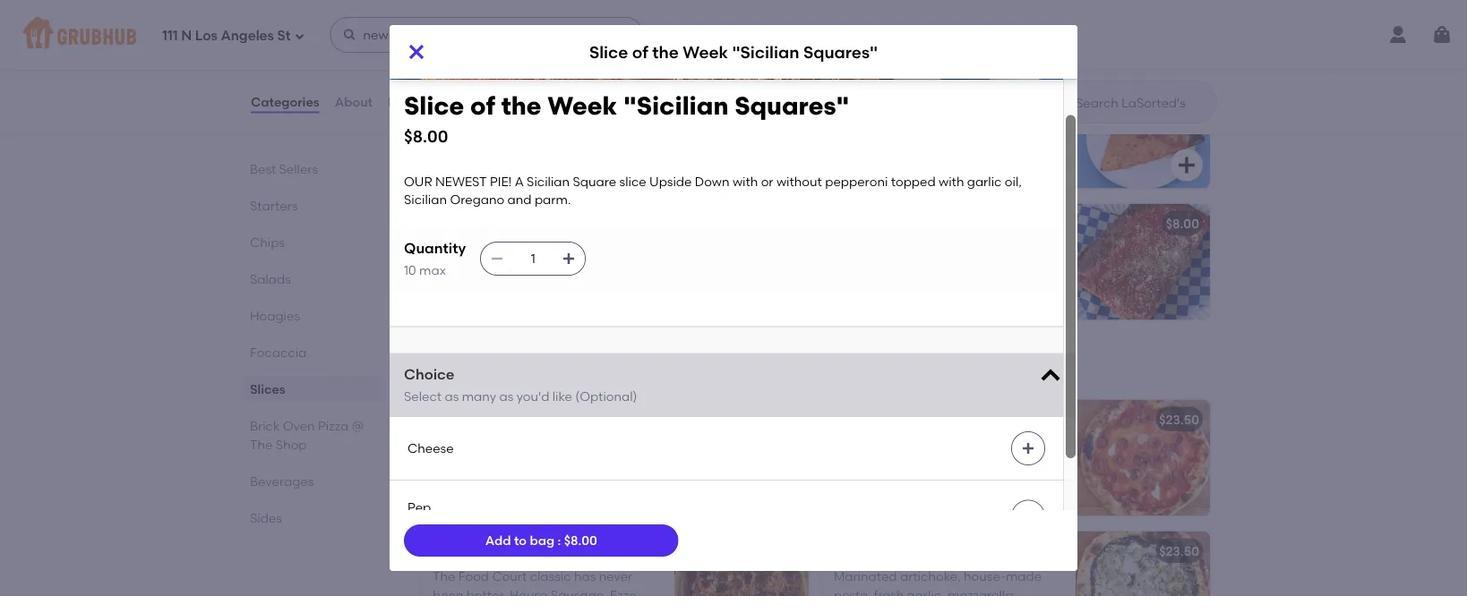Task type: vqa. For each thing, say whether or not it's contained in the screenshot.
Ezzo
yes



Task type: locate. For each thing, give the bounding box(es) containing it.
2 horizontal spatial spicy
[[890, 492, 923, 507]]

1 vertical spatial fresh
[[497, 492, 527, 507]]

slice of the week "sicilian squares"
[[589, 42, 878, 62], [834, 216, 1052, 231]]

spicy inside little heat salami, ezzo pepperoni, homemade tomato sauce, fresh mozzarella, fresh garlic, fresno peppers, spicy spread and finished with mike's hot honey
[[890, 492, 923, 507]]

fresh down our
[[433, 474, 462, 489]]

@ up (optional)
[[580, 358, 599, 381]]

0 horizontal spatial fresh
[[905, 474, 937, 489]]

1 vertical spatial house
[[509, 587, 548, 597]]

house- right the artichoke,
[[964, 569, 1006, 584]]

shop up beverages
[[276, 437, 307, 452]]

0 horizontal spatial week
[[548, 91, 617, 121]]

brick up select
[[418, 358, 467, 381]]

0 vertical spatial oven
[[472, 358, 521, 381]]

0 horizontal spatial upside
[[433, 216, 476, 231]]

(optional)
[[575, 390, 637, 405]]

spicy up little
[[834, 412, 868, 427]]

spicy
[[568, 412, 602, 427], [834, 412, 868, 427], [890, 492, 923, 507]]

pie down mamba cheese slice at the right of the page
[[954, 110, 973, 125]]

spicy up hot
[[890, 492, 923, 507]]

our house-made spicy vodka sauce with some provolone, shredded and fresh mozzarella, basil and finished with some fresh shaved pecorino.
[[433, 438, 650, 507]]

1 vertical spatial squares"
[[735, 91, 849, 121]]

salads
[[250, 271, 291, 287]]

our
[[404, 175, 432, 190], [834, 241, 862, 257]]

slice
[[619, 175, 646, 190], [834, 260, 861, 275]]

0 horizontal spatial oven
[[283, 418, 315, 434]]

svg image
[[775, 23, 796, 45], [1431, 24, 1453, 46], [406, 41, 427, 63], [775, 155, 796, 176], [1176, 155, 1198, 176], [490, 252, 505, 266], [775, 286, 796, 308], [1021, 442, 1035, 457], [1021, 511, 1035, 525]]

1 $23.50 from the top
[[1159, 412, 1199, 427]]

house inside 3 cheese blend, house tomato sauce, maldon salt, garlic oil crust, and some sicilian oregano. same, but different.
[[533, 241, 571, 257]]

sauce, inside little heat salami, ezzo pepperoni, homemade tomato sauce, fresh mozzarella, fresh garlic, fresno peppers, spicy spread and finished with mike's hot honey
[[959, 456, 1001, 471]]

cheese up slice of our mamba pie
[[885, 84, 931, 100]]

2 vertical spatial fresh
[[874, 587, 904, 597]]

pep
[[483, 84, 507, 100], [408, 501, 431, 516]]

0 horizontal spatial tomato
[[574, 241, 621, 257]]

finished up pecorino.
[[596, 474, 643, 489]]

the up beverages
[[250, 437, 273, 452]]

$6.00
[[765, 84, 798, 100], [765, 216, 798, 231]]

kirk's signature supreme
[[433, 544, 587, 559]]

2 $6.00 from the top
[[765, 216, 798, 231]]

garlic,
[[940, 474, 980, 489]]

upside
[[649, 175, 692, 190], [433, 216, 476, 231], [864, 260, 906, 275]]

sauce, down ezzo
[[959, 456, 1001, 471]]

2 vertical spatial $8.00
[[564, 533, 597, 549]]

our down mamba pep slice on the left
[[479, 110, 499, 125]]

little
[[834, 438, 864, 453]]

0 vertical spatial down
[[695, 175, 730, 190]]

0 horizontal spatial made
[[500, 438, 536, 453]]

0 vertical spatial $23.50
[[1159, 412, 1199, 427]]

our for pep
[[479, 110, 499, 125]]

fresh down the pepperoni,
[[1004, 456, 1036, 471]]

spicy but oh so sweet boi
[[834, 412, 994, 427]]

brick oven pizza @ the shop up like
[[418, 358, 690, 381]]

house inside the food court classic has never been better. house sausage, ezz
[[509, 587, 548, 597]]

1 horizontal spatial as
[[499, 390, 514, 405]]

0 vertical spatial @
[[580, 358, 599, 381]]

as
[[445, 390, 459, 405], [499, 390, 514, 405]]

some up mozzarella, in the bottom of the page
[[461, 456, 494, 471]]

oregano.
[[542, 278, 600, 293]]

brick oven pizza @ the shop down slices tab at the left of page
[[250, 418, 364, 452]]

as up **new** at left
[[445, 390, 459, 405]]

pie for mamba cheese slice
[[954, 110, 973, 125]]

garlic
[[556, 260, 593, 275]]

vodka
[[605, 412, 644, 427]]

sauce, down 3
[[433, 260, 474, 275]]

1 horizontal spatial down
[[695, 175, 730, 190]]

slice of the week "sicilian squares" image
[[1076, 204, 1210, 320]]

$23.50 for little heat salami, ezzo pepperoni, homemade tomato sauce, fresh mozzarella, fresh garlic, fresno peppers, spicy spread and finished with mike's hot honey
[[1159, 412, 1199, 427]]

1 vertical spatial without
[[991, 260, 1037, 275]]

made inside marinated artichoke, house-made pesto, fresh garlic, mozzarella
[[1006, 569, 1042, 584]]

search icon image
[[1047, 91, 1069, 113]]

the
[[603, 358, 638, 381], [489, 412, 512, 427], [250, 437, 273, 452], [433, 569, 455, 584]]

upside down mamba image
[[675, 204, 809, 320]]

slice
[[589, 42, 628, 62], [510, 84, 540, 100], [934, 84, 964, 100], [404, 91, 464, 121], [433, 110, 461, 125], [834, 110, 862, 125], [834, 216, 863, 231]]

2 pie from the left
[[954, 110, 973, 125]]

house- down **new** at left
[[458, 438, 500, 453]]

svg image
[[343, 28, 357, 42], [294, 31, 305, 42], [562, 252, 576, 266], [1038, 364, 1063, 389]]

1 horizontal spatial oven
[[472, 358, 521, 381]]

1 vertical spatial "sicilian
[[623, 91, 729, 121]]

0 vertical spatial garlic
[[967, 175, 1002, 190]]

1 horizontal spatial slice
[[834, 260, 861, 275]]

0 vertical spatial slice of the week "sicilian squares"
[[589, 42, 878, 62]]

0 vertical spatial newest
[[435, 175, 487, 190]]

1 horizontal spatial pie!
[[920, 241, 942, 257]]

2 horizontal spatial down
[[909, 260, 944, 275]]

the up been
[[433, 569, 455, 584]]

0 horizontal spatial slice
[[619, 175, 646, 190]]

pizza up like
[[525, 358, 576, 381]]

some up different. at the left
[[460, 278, 493, 293]]

best sellers tab
[[250, 159, 375, 178]]

1 vertical spatial week
[[548, 91, 617, 121]]

you'd
[[517, 390, 549, 405]]

brick oven pizza @ the shop
[[418, 358, 690, 381], [250, 418, 364, 452]]

1 vertical spatial $23.50
[[1159, 544, 1199, 559]]

tomato up oil on the top left of the page
[[574, 241, 621, 257]]

upside down mamba
[[433, 216, 565, 231]]

0 horizontal spatial sauce,
[[433, 260, 474, 275]]

0 vertical spatial fresh
[[1004, 456, 1036, 471]]

add
[[485, 533, 511, 549]]

1 vertical spatial down
[[479, 216, 514, 231]]

as left you'd on the bottom left
[[499, 390, 514, 405]]

1 vertical spatial brick oven pizza @ the shop
[[250, 418, 364, 452]]

adriana slice image
[[675, 0, 809, 57]]

cheese for mamba
[[885, 84, 931, 100]]

@ down slices tab at the left of page
[[352, 418, 364, 434]]

beverages tab
[[250, 472, 375, 491]]

spicy but oh so sweet boi image
[[1076, 400, 1210, 517]]

**new** the ina (our spicy vodka sauce pie) image
[[675, 400, 809, 517]]

the
[[652, 42, 679, 62], [501, 91, 542, 121], [882, 216, 902, 231]]

cheese inside 3 cheese blend, house tomato sauce, maldon salt, garlic oil crust, and some sicilian oregano. same, but different.
[[443, 241, 489, 257]]

court
[[492, 569, 527, 584]]

fresh up the 'spread'
[[905, 474, 937, 489]]

0 horizontal spatial house-
[[458, 438, 500, 453]]

slices tab
[[250, 380, 375, 399]]

1 $6.00 from the top
[[765, 84, 798, 100]]

finished
[[596, 474, 643, 489], [1000, 492, 1048, 507]]

0 horizontal spatial pie
[[553, 110, 571, 125]]

los
[[195, 28, 218, 44]]

0 horizontal spatial brick oven pizza @ the shop
[[250, 418, 364, 452]]

1 horizontal spatial the
[[652, 42, 679, 62]]

quantity
[[404, 240, 466, 257]]

oil
[[596, 260, 612, 275]]

and inside little heat salami, ezzo pepperoni, homemade tomato sauce, fresh mozzarella, fresh garlic, fresno peppers, spicy spread and finished with mike's hot honey
[[973, 492, 997, 507]]

brick inside brick oven pizza @ the shop
[[250, 418, 280, 434]]

signature
[[469, 544, 529, 559]]

1 horizontal spatial $8.00
[[564, 533, 597, 549]]

tomato down salami,
[[910, 456, 956, 471]]

0 horizontal spatial @
[[352, 418, 364, 434]]

spicy up vodka
[[568, 412, 602, 427]]

1 as from the left
[[445, 390, 459, 405]]

0 vertical spatial topped
[[891, 175, 936, 190]]

brick down slices
[[250, 418, 280, 434]]

down
[[695, 175, 730, 190], [479, 216, 514, 231], [909, 260, 944, 275]]

1 horizontal spatial pizza
[[525, 358, 576, 381]]

tomato inside little heat salami, ezzo pepperoni, homemade tomato sauce, fresh mozzarella, fresh garlic, fresno peppers, spicy spread and finished with mike's hot honey
[[910, 456, 956, 471]]

oil,
[[1005, 175, 1022, 190], [1014, 278, 1031, 293]]

about
[[335, 94, 373, 110]]

pie!
[[490, 175, 512, 190], [920, 241, 942, 257]]

1 vertical spatial fresh
[[905, 474, 937, 489]]

1 vertical spatial house-
[[964, 569, 1006, 584]]

kirk's
[[433, 544, 466, 559]]

finished down fresno
[[1000, 492, 1048, 507]]

different.
[[456, 296, 511, 311]]

garlic
[[967, 175, 1002, 190], [976, 278, 1011, 293]]

0 horizontal spatial without
[[777, 175, 822, 190]]

been
[[433, 587, 464, 597]]

1 horizontal spatial tomato
[[910, 456, 956, 471]]

squares" inside slice of the week "sicilian squares" $8.00
[[735, 91, 849, 121]]

sauce,
[[433, 260, 474, 275], [959, 456, 1001, 471]]

shop
[[642, 358, 690, 381], [276, 437, 307, 452]]

2 horizontal spatial week
[[905, 216, 939, 231]]

some down mozzarella, in the bottom of the page
[[461, 492, 494, 507]]

pepperoni,
[[978, 438, 1043, 453]]

max
[[419, 263, 446, 279]]

3
[[433, 241, 440, 257]]

sicilian
[[527, 175, 570, 190], [404, 193, 447, 208], [957, 241, 1000, 257], [496, 278, 539, 293], [834, 296, 877, 311]]

reviews
[[388, 94, 438, 110]]

angeles
[[221, 28, 274, 44]]

1 vertical spatial slice
[[834, 260, 861, 275]]

2 vertical spatial week
[[905, 216, 939, 231]]

slice inside slice of the week "sicilian squares" $8.00
[[404, 91, 464, 121]]

cheese down **new** at left
[[408, 442, 454, 457]]

cheese right 3
[[443, 241, 489, 257]]

1 vertical spatial sauce,
[[959, 456, 1001, 471]]

categories button
[[250, 70, 320, 134]]

0 vertical spatial fresh
[[433, 474, 462, 489]]

2 horizontal spatial the
[[882, 216, 902, 231]]

week inside slice of the week "sicilian squares" $8.00
[[548, 91, 617, 121]]

starters tab
[[250, 196, 375, 215]]

pie left w/ on the left of the page
[[553, 110, 571, 125]]

2 our from the left
[[880, 110, 901, 125]]

marinated artichoke, house-made pesto, fresh garlic, mozzarella
[[834, 569, 1042, 597]]

sides tab
[[250, 509, 375, 528]]

marinated
[[834, 569, 897, 584]]

1 horizontal spatial upside
[[649, 175, 692, 190]]

1 horizontal spatial newest
[[865, 241, 917, 257]]

pesto,
[[834, 587, 871, 597]]

focaccia tab
[[250, 343, 375, 362]]

house up salt,
[[533, 241, 571, 257]]

1 vertical spatial shop
[[276, 437, 307, 452]]

@ inside tab
[[352, 418, 364, 434]]

1 pie from the left
[[553, 110, 571, 125]]

0 horizontal spatial shop
[[276, 437, 307, 452]]

little heat salami, ezzo pepperoni, homemade tomato sauce, fresh mozzarella, fresh garlic, fresno peppers, spicy spread and finished with mike's hot honey
[[834, 438, 1048, 526]]

better.
[[467, 587, 506, 597]]

the up (optional)
[[603, 358, 638, 381]]

maldon
[[477, 260, 523, 275]]

0 vertical spatial sauce,
[[433, 260, 474, 275]]

0 horizontal spatial newest
[[435, 175, 487, 190]]

0 horizontal spatial our
[[479, 110, 499, 125]]

sicilian inside 3 cheese blend, house tomato sauce, maldon salt, garlic oil crust, and some sicilian oregano. same, but different.
[[496, 278, 539, 293]]

1 horizontal spatial our
[[834, 241, 862, 257]]

pizza inside brick oven pizza @ the shop
[[318, 418, 349, 434]]

1 horizontal spatial house-
[[964, 569, 1006, 584]]

house- inside marinated artichoke, house-made pesto, fresh garlic, mozzarella
[[964, 569, 1006, 584]]

1 vertical spatial pie!
[[920, 241, 942, 257]]

oven up the many at the bottom of page
[[472, 358, 521, 381]]

1 our from the left
[[479, 110, 499, 125]]

our down mamba cheese slice at the right of the page
[[880, 110, 901, 125]]

honey
[[927, 510, 966, 526]]

pizza down slices tab at the left of page
[[318, 418, 349, 434]]

1 vertical spatial oven
[[283, 418, 315, 434]]

oven
[[472, 358, 521, 381], [283, 418, 315, 434]]

1 vertical spatial a
[[945, 241, 954, 257]]

made inside our house-made spicy vodka sauce with some provolone, shredded and fresh mozzarella, basil and finished with some fresh shaved pecorino.
[[500, 438, 536, 453]]

2 vertical spatial the
[[882, 216, 902, 231]]

parm.
[[535, 193, 571, 208], [965, 296, 1001, 311]]

1 vertical spatial cheese
[[443, 241, 489, 257]]

sauce
[[614, 438, 650, 453]]

0 horizontal spatial our
[[404, 175, 432, 190]]

brick
[[418, 358, 467, 381], [250, 418, 280, 434]]

2 vertical spatial down
[[909, 260, 944, 275]]

newest
[[435, 175, 487, 190], [865, 241, 917, 257]]

1 vertical spatial upside
[[433, 216, 476, 231]]

but
[[871, 412, 891, 427]]

1 vertical spatial the
[[501, 91, 542, 121]]

1 horizontal spatial pie
[[954, 110, 973, 125]]

fresh down marinated
[[874, 587, 904, 597]]

0 horizontal spatial $8.00
[[404, 127, 448, 147]]

0 vertical spatial finished
[[596, 474, 643, 489]]

finished inside our house-made spicy vodka sauce with some provolone, shredded and fresh mozzarella, basil and finished with some fresh shaved pecorino.
[[596, 474, 643, 489]]

1 vertical spatial @
[[352, 418, 364, 434]]

@
[[580, 358, 599, 381], [352, 418, 364, 434]]

tomato
[[574, 241, 621, 257], [910, 456, 956, 471]]

house down court
[[509, 587, 548, 597]]

2 $23.50 from the top
[[1159, 544, 1199, 559]]

1 vertical spatial pizza
[[318, 418, 349, 434]]

0 horizontal spatial oregano
[[450, 193, 505, 208]]

0 horizontal spatial square
[[573, 175, 616, 190]]

mamba
[[433, 84, 480, 100], [834, 84, 882, 100], [502, 110, 550, 125], [904, 110, 951, 125], [517, 216, 565, 231]]

oven down slices tab at the left of page
[[283, 418, 315, 434]]

week
[[683, 42, 728, 62], [548, 91, 617, 121], [905, 216, 939, 231]]

burrata slice image
[[1076, 0, 1210, 57]]

shop up the 'sauce'
[[642, 358, 690, 381]]

peppers,
[[834, 492, 887, 507]]

1 vertical spatial oregano
[[880, 296, 934, 311]]

0 horizontal spatial a
[[515, 175, 524, 190]]

fresh down mozzarella, in the bottom of the page
[[497, 492, 527, 507]]

mamba cheese slice image
[[1076, 72, 1210, 189]]

0 vertical spatial $6.00
[[765, 84, 798, 100]]



Task type: describe. For each thing, give the bounding box(es) containing it.
$8.00 inside slice of the week "sicilian squares" $8.00
[[404, 127, 448, 147]]

2 horizontal spatial upside
[[864, 260, 906, 275]]

sauce
[[647, 412, 685, 427]]

0 vertical spatial oregano
[[450, 193, 505, 208]]

crust,
[[615, 260, 651, 275]]

pie for mamba pep slice
[[553, 110, 571, 125]]

shredded
[[564, 456, 622, 471]]

shaved
[[530, 492, 574, 507]]

to
[[514, 533, 527, 549]]

cheese for 3
[[443, 241, 489, 257]]

0 vertical spatial upside
[[649, 175, 692, 190]]

sauce, inside 3 cheese blend, house tomato sauce, maldon salt, garlic oil crust, and some sicilian oregano. same, but different.
[[433, 260, 474, 275]]

mozzarella,
[[834, 474, 902, 489]]

same,
[[603, 278, 641, 293]]

1 vertical spatial some
[[461, 456, 494, 471]]

1 horizontal spatial oregano
[[880, 296, 934, 311]]

add to bag : $8.00
[[485, 533, 597, 549]]

st
[[277, 28, 291, 44]]

many
[[462, 390, 496, 405]]

so
[[915, 412, 931, 427]]

1 horizontal spatial square
[[1003, 241, 1046, 257]]

n
[[181, 28, 192, 44]]

never
[[599, 569, 633, 584]]

1 vertical spatial pepperoni
[[834, 278, 897, 293]]

about button
[[334, 70, 374, 134]]

the left "ina"
[[489, 412, 512, 427]]

0 vertical spatial squares"
[[803, 42, 878, 62]]

$23.50 for marinated artichoke, house-made pesto, fresh garlic, mozzarella
[[1159, 544, 1199, 559]]

$5.00
[[1166, 84, 1199, 100]]

2 vertical spatial some
[[461, 492, 494, 507]]

svg image inside main navigation navigation
[[1431, 24, 1453, 46]]

2 horizontal spatial "sicilian
[[942, 216, 993, 231]]

slices
[[250, 382, 285, 397]]

house- inside our house-made spicy vodka sauce with some provolone, shredded and fresh mozzarella, basil and finished with some fresh shaved pecorino.
[[458, 438, 500, 453]]

hoagies
[[250, 308, 300, 323]]

1 vertical spatial newest
[[865, 241, 917, 257]]

shop inside brick oven pizza @ the shop
[[276, 437, 307, 452]]

0 vertical spatial the
[[652, 42, 679, 62]]

pie)
[[688, 412, 712, 427]]

:
[[558, 533, 561, 549]]

1 horizontal spatial pep
[[483, 84, 507, 100]]

select
[[404, 390, 442, 405]]

$6.00 for 3 cheese blend, house tomato sauce, maldon salt, garlic oil crust, and some sicilian oregano. same, but different.
[[765, 216, 798, 231]]

chips
[[250, 235, 285, 250]]

chips tab
[[250, 233, 375, 252]]

bag
[[530, 533, 555, 549]]

1 vertical spatial our
[[834, 241, 862, 257]]

1 horizontal spatial fresh
[[497, 492, 527, 507]]

2 vertical spatial cheese
[[408, 442, 454, 457]]

1 vertical spatial parm.
[[965, 296, 1001, 311]]

1 vertical spatial our newest pie! a sicilian square slice upside down with or without pepperoni topped with garlic oil, sicilian oregano and parm.
[[834, 241, 1046, 311]]

food
[[458, 569, 489, 584]]

1 vertical spatial oil,
[[1014, 278, 1031, 293]]

best sellers
[[250, 161, 318, 176]]

1 horizontal spatial a
[[945, 241, 954, 257]]

111
[[162, 28, 178, 44]]

spicy
[[539, 438, 571, 453]]

quantity 10 max
[[404, 240, 466, 279]]

salt,
[[526, 260, 553, 275]]

fresno
[[983, 474, 1024, 489]]

artichoke pesto pizza image
[[1076, 532, 1210, 597]]

vodka
[[574, 438, 611, 453]]

like
[[552, 390, 572, 405]]

mamba cheese slice
[[834, 84, 964, 100]]

the inside brick oven pizza @ the shop
[[250, 437, 273, 452]]

choice
[[404, 366, 455, 383]]

**new** the ina (our spicy vodka sauce pie)
[[433, 412, 712, 427]]

pecorino.
[[577, 492, 634, 507]]

Search LaSorted's search field
[[1074, 94, 1211, 111]]

0 horizontal spatial parm.
[[535, 193, 571, 208]]

"sicilian inside slice of the week "sicilian squares" $8.00
[[623, 91, 729, 121]]

mamba pep slice image
[[675, 72, 809, 189]]

garlic,
[[907, 587, 945, 597]]

0 vertical spatial square
[[573, 175, 616, 190]]

mozzarella,
[[465, 474, 534, 489]]

our for cheese
[[880, 110, 901, 125]]

hoagies tab
[[250, 306, 375, 325]]

finished inside little heat salami, ezzo pepperoni, homemade tomato sauce, fresh mozzarella, fresh garlic, fresno peppers, spicy spread and finished with mike's hot honey
[[1000, 492, 1048, 507]]

heat
[[867, 438, 897, 453]]

1 horizontal spatial spicy
[[834, 412, 868, 427]]

supreme
[[532, 544, 587, 559]]

w/
[[574, 110, 591, 125]]

0 vertical spatial pizza
[[525, 358, 576, 381]]

slice of our mamba pie w/ pepperoni
[[433, 110, 656, 125]]

but
[[433, 296, 453, 311]]

0 horizontal spatial or
[[761, 175, 774, 190]]

slice of the week "sicilian squares" $8.00
[[404, 91, 849, 147]]

0 horizontal spatial down
[[479, 216, 514, 231]]

oh
[[894, 412, 912, 427]]

choice select as many as you'd like (optional)
[[404, 366, 637, 405]]

(our
[[538, 412, 565, 427]]

0 vertical spatial week
[[683, 42, 728, 62]]

0 vertical spatial pepperoni
[[825, 175, 888, 190]]

some inside 3 cheese blend, house tomato sauce, maldon salt, garlic oil crust, and some sicilian oregano. same, but different.
[[460, 278, 493, 293]]

the inside slice of the week "sicilian squares" $8.00
[[501, 91, 542, 121]]

1 vertical spatial slice of the week "sicilian squares"
[[834, 216, 1052, 231]]

mike's
[[862, 510, 899, 526]]

0 vertical spatial brick oven pizza @ the shop
[[418, 358, 690, 381]]

beverages
[[250, 474, 314, 489]]

0 vertical spatial brick
[[418, 358, 467, 381]]

boi
[[975, 412, 994, 427]]

0 vertical spatial our newest pie! a sicilian square slice upside down with or without pepperoni topped with garlic oil, sicilian oregano and parm.
[[404, 175, 1025, 208]]

0 vertical spatial pie!
[[490, 175, 512, 190]]

provolone,
[[497, 456, 561, 471]]

brick oven pizza @ the shop inside tab
[[250, 418, 364, 452]]

pepperoni
[[594, 110, 656, 125]]

has
[[574, 569, 596, 584]]

and inside 3 cheese blend, house tomato sauce, maldon salt, garlic oil crust, and some sicilian oregano. same, but different.
[[433, 278, 457, 293]]

spread
[[926, 492, 970, 507]]

sausage,
[[551, 587, 607, 597]]

Input item quantity number field
[[513, 243, 553, 275]]

0 horizontal spatial spicy
[[568, 412, 602, 427]]

1 vertical spatial pep
[[408, 501, 431, 516]]

1 vertical spatial topped
[[900, 278, 945, 293]]

111 n los angeles st
[[162, 28, 291, 44]]

artichoke,
[[900, 569, 961, 584]]

salami,
[[900, 438, 945, 453]]

1 horizontal spatial @
[[580, 358, 599, 381]]

fresh inside marinated artichoke, house-made pesto, fresh garlic, mozzarella
[[874, 587, 904, 597]]

main navigation navigation
[[0, 0, 1467, 70]]

slice of our mamba pie
[[834, 110, 973, 125]]

ina
[[515, 412, 535, 427]]

blend,
[[492, 241, 530, 257]]

sides
[[250, 511, 282, 526]]

3 cheese blend, house tomato sauce, maldon salt, garlic oil crust, and some sicilian oregano. same, but different.
[[433, 241, 651, 311]]

0 vertical spatial without
[[777, 175, 822, 190]]

brick oven pizza @ the shop tab
[[250, 417, 375, 454]]

$6.00 for slice of our mamba pie w/ pepperoni
[[765, 84, 798, 100]]

the inside the food court classic has never been better. house sausage, ezz
[[433, 569, 455, 584]]

classic
[[530, 569, 571, 584]]

salads tab
[[250, 270, 375, 288]]

focaccia
[[250, 345, 307, 360]]

2 vertical spatial squares"
[[996, 216, 1052, 231]]

2 horizontal spatial $8.00
[[1166, 216, 1199, 231]]

1 horizontal spatial without
[[991, 260, 1037, 275]]

1 vertical spatial or
[[976, 260, 988, 275]]

0 vertical spatial a
[[515, 175, 524, 190]]

categories
[[251, 94, 319, 110]]

kirk's signature supreme image
[[675, 532, 809, 597]]

10
[[404, 263, 416, 279]]

reviews button
[[387, 70, 439, 134]]

1 vertical spatial garlic
[[976, 278, 1011, 293]]

tomato inside 3 cheese blend, house tomato sauce, maldon salt, garlic oil crust, and some sicilian oregano. same, but different.
[[574, 241, 621, 257]]

ezzo
[[948, 438, 975, 453]]

oven inside brick oven pizza @ the shop
[[283, 418, 315, 434]]

0 vertical spatial shop
[[642, 358, 690, 381]]

0 vertical spatial oil,
[[1005, 175, 1022, 190]]

homemade
[[834, 456, 907, 471]]

our
[[433, 438, 455, 453]]

0 vertical spatial our
[[404, 175, 432, 190]]

sellers
[[279, 161, 318, 176]]

of inside slice of the week "sicilian squares" $8.00
[[470, 91, 495, 121]]

$24.00
[[758, 412, 798, 427]]

with inside little heat salami, ezzo pepperoni, homemade tomato sauce, fresh mozzarella, fresh garlic, fresno peppers, spicy spread and finished with mike's hot honey
[[834, 510, 859, 526]]

1 horizontal spatial "sicilian
[[732, 42, 799, 62]]

2 as from the left
[[499, 390, 514, 405]]



